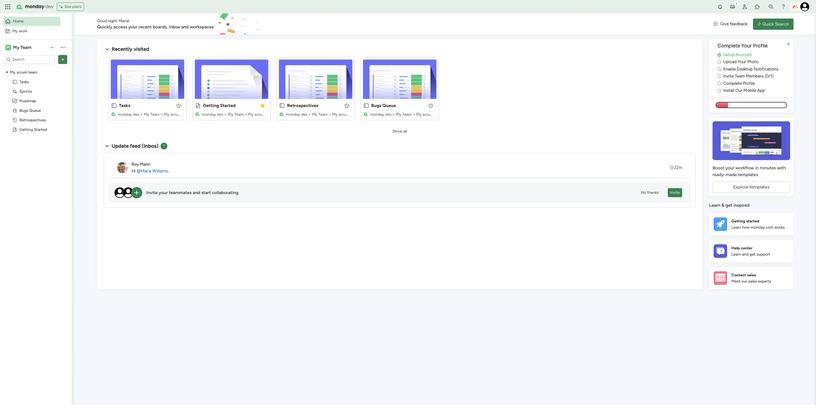 Task type: locate. For each thing, give the bounding box(es) containing it.
1 image
[[734, 0, 739, 7]]

1 horizontal spatial and
[[193, 190, 200, 196]]

workspace options image
[[60, 45, 66, 50]]

public board image
[[111, 103, 117, 109], [195, 103, 201, 109], [279, 103, 285, 109], [363, 103, 369, 109], [12, 127, 17, 132]]

options image
[[60, 57, 66, 62]]

started
[[220, 103, 236, 108], [34, 127, 47, 132]]

access
[[113, 24, 127, 30]]

2 horizontal spatial and
[[742, 252, 749, 257]]

caret down image
[[6, 70, 8, 74]]

1 vertical spatial your
[[726, 165, 735, 171]]

0 vertical spatial complete
[[718, 43, 740, 49]]

templates right explore
[[750, 184, 770, 190]]

help center element
[[709, 240, 794, 263]]

getting inside getting started learn how monday.com works
[[732, 219, 745, 224]]

team for retrospectives
[[350, 112, 359, 117]]

complete
[[718, 43, 740, 49], [723, 81, 742, 86]]

circle o image for complete
[[718, 82, 721, 86]]

recently
[[112, 46, 132, 52]]

templates down workflow
[[738, 172, 758, 177]]

queue inside list box
[[29, 108, 41, 113]]

inspired
[[734, 203, 750, 208]]

templates inside button
[[750, 184, 770, 190]]

getting inside quick search results 'list box'
[[203, 103, 219, 108]]

your for complete
[[742, 43, 752, 49]]

scrum for tasks
[[170, 112, 181, 117]]

circle o image inside invite team members (0/1) link
[[718, 74, 721, 79]]

v2 user feedback image
[[714, 21, 718, 27]]

workflow
[[736, 165, 754, 171]]

1 horizontal spatial getting
[[203, 103, 219, 108]]

team for bugs queue
[[435, 112, 444, 117]]

0 horizontal spatial your
[[128, 24, 137, 30]]

1 horizontal spatial tasks
[[119, 103, 130, 108]]

and for invite
[[193, 190, 200, 196]]

2 add to favorites image from the left
[[428, 103, 434, 108]]

1 vertical spatial complete
[[723, 81, 742, 86]]

desktop
[[737, 67, 753, 72]]

your inside boost your workflow in minutes with ready-made templates
[[726, 165, 735, 171]]

close recently visited image
[[104, 46, 111, 53]]

dapulse x slim image
[[785, 41, 792, 48]]

made
[[726, 172, 737, 177]]

3 circle o image from the top
[[718, 74, 721, 79]]

learn left how
[[732, 225, 741, 230]]

0 horizontal spatial getting started
[[19, 127, 47, 132]]

quick search
[[762, 21, 789, 27]]

0 horizontal spatial queue
[[29, 108, 41, 113]]

1 circle o image from the top
[[718, 60, 721, 64]]

and for help
[[742, 252, 749, 257]]

1 add to favorites image from the left
[[176, 103, 181, 108]]

0 vertical spatial getting
[[203, 103, 219, 108]]

learn left &
[[709, 203, 721, 208]]

and down center
[[742, 252, 749, 257]]

0 horizontal spatial getting
[[19, 127, 33, 132]]

visited
[[134, 46, 149, 52]]

getting started
[[203, 103, 236, 108], [19, 127, 47, 132]]

2 > from the left
[[161, 112, 163, 117]]

1 horizontal spatial invite
[[670, 190, 680, 195]]

1 horizontal spatial queue
[[382, 103, 396, 108]]

monday for tasks
[[118, 112, 132, 117]]

notifications
[[754, 67, 778, 72]]

getting started element
[[709, 213, 794, 236]]

1 vertical spatial started
[[34, 127, 47, 132]]

your up account
[[742, 43, 752, 49]]

1 vertical spatial sales
[[748, 279, 757, 284]]

1 horizontal spatial bugs queue
[[371, 103, 396, 108]]

setup account link
[[718, 52, 794, 58]]

your up made
[[726, 165, 735, 171]]

get right &
[[726, 203, 733, 208]]

learn inside help center learn and get support
[[732, 252, 741, 257]]

0 horizontal spatial retrospectives
[[19, 118, 46, 122]]

my team
[[13, 45, 31, 50]]

update
[[112, 143, 129, 149]]

my inside workspace selection element
[[13, 45, 19, 50]]

no thanks button
[[639, 188, 661, 197]]

0 vertical spatial and
[[181, 24, 189, 30]]

team
[[20, 45, 31, 50], [735, 74, 745, 79], [150, 112, 160, 117], [234, 112, 244, 117], [318, 112, 328, 117], [403, 112, 412, 117]]

0 horizontal spatial get
[[726, 203, 733, 208]]

explore templates
[[733, 184, 770, 190]]

scrum for bugs queue
[[423, 112, 434, 117]]

getting started inside quick search results 'list box'
[[203, 103, 236, 108]]

select product image
[[5, 4, 11, 10]]

1 vertical spatial getting
[[19, 127, 33, 132]]

and inside good night, maria! quickly access your recent boards, inbox and workspaces
[[181, 24, 189, 30]]

0 horizontal spatial add to favorites image
[[176, 103, 181, 108]]

1 horizontal spatial your
[[159, 190, 168, 196]]

0 horizontal spatial started
[[34, 127, 47, 132]]

team inside list box
[[28, 70, 37, 75]]

1 horizontal spatial add to favorites image
[[428, 103, 434, 108]]

bugs queue
[[371, 103, 396, 108], [19, 108, 41, 113]]

profile up the setup account "link"
[[753, 43, 768, 49]]

1 vertical spatial and
[[193, 190, 200, 196]]

1 vertical spatial your
[[738, 59, 746, 64]]

0 horizontal spatial and
[[181, 24, 189, 30]]

1 monday dev > my team > my scrum team from the left
[[118, 112, 191, 117]]

2 horizontal spatial your
[[726, 165, 735, 171]]

get inside help center learn and get support
[[750, 252, 756, 257]]

circle o image
[[718, 60, 721, 64], [718, 67, 721, 71], [718, 74, 721, 79], [718, 82, 721, 86]]

help
[[732, 246, 740, 251]]

monday for bugs queue
[[370, 112, 384, 117]]

and left start at the top
[[193, 190, 200, 196]]

circle o image inside complete profile link
[[718, 82, 721, 86]]

setup account
[[723, 52, 752, 57]]

learn inside getting started learn how monday.com works
[[732, 225, 741, 230]]

complete up install
[[723, 81, 742, 86]]

invite your teammates and start collaborating
[[146, 190, 238, 196]]

invite for your
[[146, 190, 158, 196]]

1 vertical spatial profile
[[743, 81, 755, 86]]

check circle image
[[718, 53, 721, 57]]

queue
[[382, 103, 396, 108], [29, 108, 41, 113]]

1 horizontal spatial getting started
[[203, 103, 236, 108]]

add to favorites image
[[176, 103, 181, 108], [428, 103, 434, 108]]

1 vertical spatial templates
[[750, 184, 770, 190]]

option
[[0, 67, 72, 68]]

enable desktop notifications link
[[718, 66, 794, 72]]

mann
[[140, 162, 150, 167]]

sales
[[747, 273, 756, 278], [748, 279, 757, 284]]

0 vertical spatial retrospectives
[[287, 103, 318, 108]]

get down center
[[750, 252, 756, 257]]

1 vertical spatial learn
[[732, 225, 741, 230]]

2 vertical spatial your
[[159, 190, 168, 196]]

0 vertical spatial getting started
[[203, 103, 236, 108]]

my inside button
[[12, 29, 18, 33]]

team
[[28, 70, 37, 75], [182, 112, 191, 117], [266, 112, 275, 117], [350, 112, 359, 117], [435, 112, 444, 117]]

your
[[742, 43, 752, 49], [738, 59, 746, 64]]

sales up our
[[747, 273, 756, 278]]

scrum for retrospectives
[[339, 112, 349, 117]]

complete profile link
[[718, 80, 794, 87]]

inbox
[[169, 24, 180, 30]]

monday dev > my team > my scrum team for bugs queue
[[370, 112, 444, 117]]

feedback
[[730, 21, 748, 27]]

scrum
[[16, 70, 27, 75], [170, 112, 181, 117], [255, 112, 265, 117], [339, 112, 349, 117], [423, 112, 434, 117]]

3 monday dev > my team > my scrum team from the left
[[286, 112, 359, 117]]

2 horizontal spatial getting
[[732, 219, 745, 224]]

invite button
[[668, 188, 682, 197]]

0 horizontal spatial bugs queue
[[19, 108, 41, 113]]

your down maria! on the left top of page
[[128, 24, 137, 30]]

circle o image for enable
[[718, 67, 721, 71]]

2 circle o image from the top
[[718, 67, 721, 71]]

0 horizontal spatial invite
[[146, 190, 158, 196]]

team inside workspace selection element
[[20, 45, 31, 50]]

2 monday dev > my team > my scrum team from the left
[[202, 112, 275, 117]]

2 vertical spatial learn
[[732, 252, 741, 257]]

0 vertical spatial your
[[742, 43, 752, 49]]

your down account
[[738, 59, 746, 64]]

retrospectives
[[287, 103, 318, 108], [19, 118, 46, 122]]

quick
[[762, 21, 774, 27]]

learn for getting
[[732, 225, 741, 230]]

remove from favorites image
[[260, 103, 266, 108]]

and right inbox
[[181, 24, 189, 30]]

1 vertical spatial tasks
[[119, 103, 130, 108]]

list box
[[0, 66, 72, 210]]

profile
[[753, 43, 768, 49], [743, 81, 755, 86]]

home
[[13, 19, 24, 24]]

monday dev > my team > my scrum team for getting started
[[202, 112, 275, 117]]

circle o image inside enable desktop notifications link
[[718, 67, 721, 71]]

complete up setup
[[718, 43, 740, 49]]

get
[[726, 203, 733, 208], [750, 252, 756, 257]]

upload your photo link
[[718, 59, 794, 65]]

v2 bolt switch image
[[758, 21, 761, 27]]

all
[[403, 129, 407, 134]]

bugs queue inside quick search results 'list box'
[[371, 103, 396, 108]]

2 vertical spatial getting
[[732, 219, 745, 224]]

apps image
[[755, 4, 760, 10]]

learn
[[709, 203, 721, 208], [732, 225, 741, 230], [732, 252, 741, 257]]

and
[[181, 24, 189, 30], [193, 190, 200, 196], [742, 252, 749, 257]]

tasks
[[19, 79, 29, 84], [119, 103, 130, 108]]

1 horizontal spatial get
[[750, 252, 756, 257]]

circle o image inside upload your photo link
[[718, 60, 721, 64]]

inbox image
[[730, 4, 735, 10]]

8 > from the left
[[413, 112, 415, 117]]

your for invite your teammates and start collaborating
[[159, 190, 168, 196]]

22m
[[674, 165, 683, 170]]

4 monday dev > my team > my scrum team from the left
[[370, 112, 444, 117]]

0 vertical spatial started
[[220, 103, 236, 108]]

works
[[774, 225, 785, 230]]

2 horizontal spatial invite
[[723, 74, 734, 79]]

learn down help at the right bottom
[[732, 252, 741, 257]]

monday dev > my team > my scrum team for retrospectives
[[286, 112, 359, 117]]

give feedback
[[720, 21, 748, 27]]

collaborating
[[212, 190, 238, 196]]

1 vertical spatial retrospectives
[[19, 118, 46, 122]]

monday dev
[[25, 3, 54, 10]]

1 horizontal spatial started
[[220, 103, 236, 108]]

1 horizontal spatial retrospectives
[[287, 103, 318, 108]]

0 vertical spatial templates
[[738, 172, 758, 177]]

sales right our
[[748, 279, 757, 284]]

0 vertical spatial your
[[128, 24, 137, 30]]

complete inside complete profile link
[[723, 81, 742, 86]]

complete for complete your profile
[[718, 43, 740, 49]]

good
[[97, 19, 107, 23]]

profile down invite team members (0/1)
[[743, 81, 755, 86]]

good night, maria! quickly access your recent boards, inbox and workspaces
[[97, 19, 214, 30]]

setup
[[723, 52, 735, 57]]

0 vertical spatial tasks
[[19, 79, 29, 84]]

monday dev > my team > my scrum team
[[118, 112, 191, 117], [202, 112, 275, 117], [286, 112, 359, 117], [370, 112, 444, 117]]

circle o image for invite
[[718, 74, 721, 79]]

queue inside quick search results 'list box'
[[382, 103, 396, 108]]

5 > from the left
[[309, 112, 311, 117]]

queue up show
[[382, 103, 396, 108]]

queue down the roadmap
[[29, 108, 41, 113]]

1 horizontal spatial bugs
[[371, 103, 381, 108]]

2 vertical spatial and
[[742, 252, 749, 257]]

invite
[[723, 74, 734, 79], [146, 190, 158, 196], [670, 190, 680, 195]]

learn for help
[[732, 252, 741, 257]]

1 vertical spatial get
[[750, 252, 756, 257]]

contact sales element
[[709, 267, 794, 290]]

getting started learn how monday.com works
[[732, 219, 785, 230]]

monday
[[25, 3, 44, 10], [118, 112, 132, 117], [202, 112, 216, 117], [286, 112, 300, 117], [370, 112, 384, 117]]

maria!
[[119, 19, 130, 23]]

see plans button
[[57, 3, 84, 11]]

explore templates button
[[713, 182, 790, 193]]

invite for team
[[723, 74, 734, 79]]

dev for bugs queue
[[385, 112, 392, 117]]

4 circle o image from the top
[[718, 82, 721, 86]]

update feed (inbox)
[[112, 143, 159, 149]]

monday for retrospectives
[[286, 112, 300, 117]]

and inside help center learn and get support
[[742, 252, 749, 257]]

your left "teammates"
[[159, 190, 168, 196]]

scrum for getting started
[[255, 112, 265, 117]]

bugs
[[371, 103, 381, 108], [19, 108, 28, 113]]

Search in workspace field
[[12, 56, 47, 63]]



Task type: describe. For each thing, give the bounding box(es) containing it.
quickly
[[97, 24, 112, 30]]

1
[[163, 144, 165, 149]]

your inside good night, maria! quickly access your recent boards, inbox and workspaces
[[128, 24, 137, 30]]

learn & get inspired
[[709, 203, 750, 208]]

roy
[[132, 162, 139, 167]]

circle o image
[[718, 89, 721, 93]]

photo
[[747, 59, 759, 64]]

complete for complete profile
[[723, 81, 742, 86]]

dev for getting started
[[217, 112, 224, 117]]

bugs inside quick search results 'list box'
[[371, 103, 381, 108]]

&
[[722, 203, 725, 208]]

no
[[641, 190, 646, 195]]

3 > from the left
[[225, 112, 227, 117]]

upload
[[723, 59, 737, 64]]

thanks
[[647, 190, 659, 195]]

roadmap
[[19, 99, 36, 103]]

work
[[19, 29, 27, 33]]

list box containing my scrum team
[[0, 66, 72, 210]]

our
[[742, 279, 747, 284]]

explore
[[733, 184, 748, 190]]

your for boost your workflow in minutes with ready-made templates
[[726, 165, 735, 171]]

quick search results list box
[[104, 53, 696, 127]]

plans
[[72, 4, 82, 9]]

experts
[[758, 279, 771, 284]]

team for getting started
[[266, 112, 275, 117]]

m
[[6, 45, 10, 50]]

ready-
[[713, 172, 726, 177]]

minutes
[[760, 165, 776, 171]]

how
[[742, 225, 750, 230]]

install our mobile app
[[723, 88, 765, 93]]

maria williams image
[[800, 2, 809, 11]]

show all
[[392, 129, 407, 134]]

1 vertical spatial getting started
[[19, 127, 47, 132]]

my work button
[[3, 27, 60, 36]]

dev for tasks
[[133, 112, 139, 117]]

bugs queue inside list box
[[19, 108, 41, 113]]

invite members image
[[742, 4, 748, 10]]

complete your profile
[[718, 43, 768, 49]]

give
[[720, 21, 729, 27]]

0 horizontal spatial tasks
[[19, 79, 29, 84]]

feed
[[130, 143, 141, 149]]

meet
[[732, 279, 741, 284]]

no thanks
[[641, 190, 659, 195]]

1 > from the left
[[140, 112, 143, 117]]

help image
[[781, 4, 786, 10]]

dev for retrospectives
[[301, 112, 308, 117]]

complete profile
[[723, 81, 755, 86]]

install our mobile app link
[[718, 88, 794, 94]]

monday.com
[[751, 225, 774, 230]]

add to favorites image
[[344, 103, 350, 108]]

0 vertical spatial profile
[[753, 43, 768, 49]]

members
[[746, 74, 764, 79]]

invite team members (0/1)
[[723, 74, 774, 79]]

monday dev > my team > my scrum team for tasks
[[118, 112, 191, 117]]

add to favorites image for bugs queue
[[428, 103, 434, 108]]

workspace image
[[5, 44, 11, 50]]

team for bugs queue
[[403, 112, 412, 117]]

night,
[[108, 19, 118, 23]]

retrospectives inside quick search results 'list box'
[[287, 103, 318, 108]]

add to favorites image for tasks
[[176, 103, 181, 108]]

close update feed (inbox) image
[[104, 143, 111, 150]]

show
[[392, 129, 402, 134]]

tasks inside quick search results 'list box'
[[119, 103, 130, 108]]

boards,
[[153, 24, 168, 30]]

team for tasks
[[150, 112, 160, 117]]

team for getting started
[[234, 112, 244, 117]]

invite team members (0/1) link
[[718, 73, 794, 80]]

notifications image
[[717, 4, 723, 10]]

sprints
[[19, 89, 32, 94]]

search everything image
[[768, 4, 774, 10]]

workspace selection element
[[5, 44, 32, 51]]

0 vertical spatial sales
[[747, 273, 756, 278]]

monday for getting started
[[202, 112, 216, 117]]

enable desktop notifications
[[723, 67, 778, 72]]

public board image
[[12, 79, 17, 85]]

workspaces
[[190, 24, 214, 30]]

in
[[755, 165, 759, 171]]

4 > from the left
[[245, 112, 247, 117]]

7 > from the left
[[393, 112, 395, 117]]

team for tasks
[[182, 112, 191, 117]]

recently visited
[[112, 46, 149, 52]]

my scrum team
[[10, 70, 37, 75]]

upload your photo
[[723, 59, 759, 64]]

account
[[736, 52, 752, 57]]

circle o image for upload
[[718, 60, 721, 64]]

0 horizontal spatial bugs
[[19, 108, 28, 113]]

center
[[741, 246, 753, 251]]

roy mann image
[[117, 162, 128, 174]]

6 > from the left
[[329, 112, 331, 117]]

show all button
[[390, 127, 409, 136]]

app
[[757, 88, 765, 93]]

(0/1)
[[765, 74, 774, 79]]

contact sales meet our sales experts
[[732, 273, 771, 284]]

our
[[735, 88, 743, 93]]

retrospectives inside list box
[[19, 118, 46, 122]]

with
[[777, 165, 786, 171]]

roy mann
[[132, 162, 150, 167]]

help center learn and get support
[[732, 246, 770, 257]]

mobile
[[744, 88, 756, 93]]

search
[[775, 21, 789, 27]]

start
[[201, 190, 211, 196]]

recent
[[139, 24, 152, 30]]

teammates
[[169, 190, 192, 196]]

install
[[723, 88, 734, 93]]

team for retrospectives
[[318, 112, 328, 117]]

quick search button
[[753, 18, 794, 30]]

started inside quick search results 'list box'
[[220, 103, 236, 108]]

templates image image
[[714, 121, 789, 160]]

(inbox)
[[142, 143, 159, 149]]

boost your workflow in minutes with ready-made templates
[[713, 165, 786, 177]]

invite inside button
[[670, 190, 680, 195]]

home button
[[3, 17, 60, 26]]

templates inside boost your workflow in minutes with ready-made templates
[[738, 172, 758, 177]]

0 vertical spatial get
[[726, 203, 733, 208]]

enable
[[723, 67, 736, 72]]

your for upload
[[738, 59, 746, 64]]

0 vertical spatial learn
[[709, 203, 721, 208]]

my work
[[12, 29, 27, 33]]

contact
[[732, 273, 746, 278]]

see
[[65, 4, 71, 9]]

see plans
[[65, 4, 82, 9]]

support
[[757, 252, 770, 257]]



Task type: vqa. For each thing, say whether or not it's contained in the screenshot.
eighth > from the right
yes



